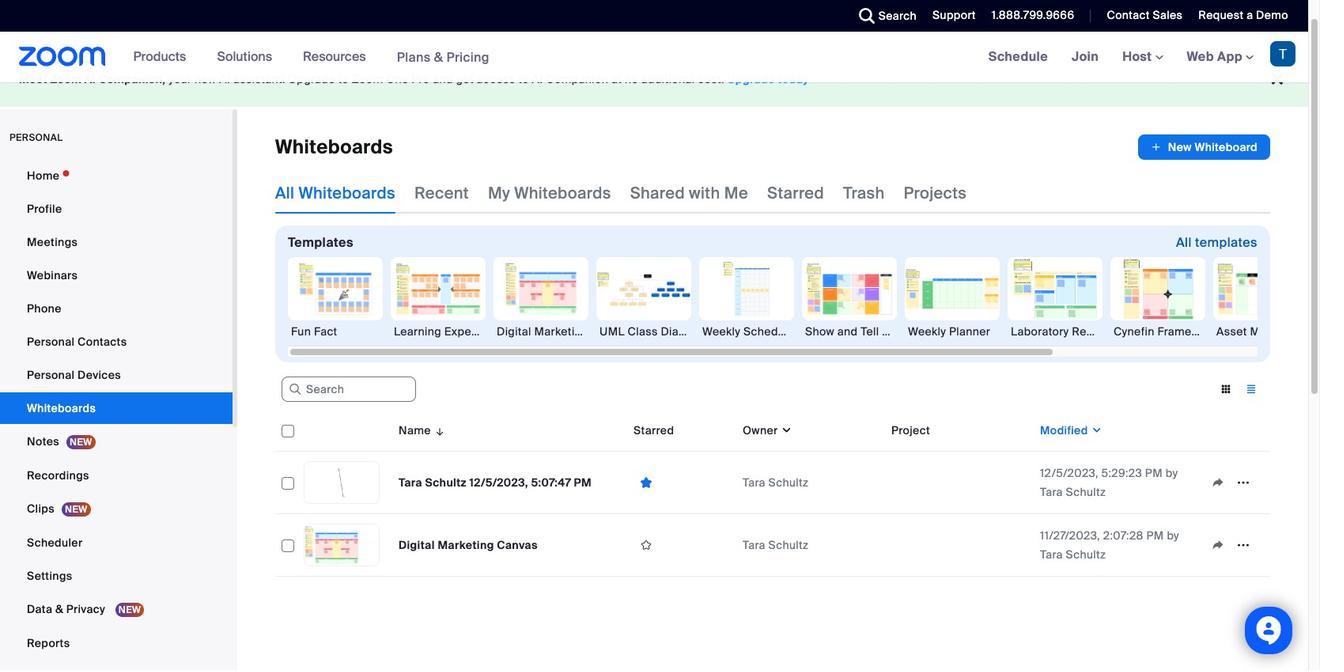 Task type: vqa. For each thing, say whether or not it's contained in the screenshot.
MEET
yes



Task type: locate. For each thing, give the bounding box(es) containing it.
1 horizontal spatial weekly
[[908, 324, 947, 339]]

1 horizontal spatial and
[[838, 324, 858, 339]]

and left get
[[433, 72, 453, 86]]

1 vertical spatial with
[[883, 324, 905, 339]]

0 horizontal spatial schedule
[[744, 324, 795, 339]]

join
[[1072, 48, 1099, 65]]

owner
[[743, 423, 778, 438]]

1 vertical spatial starred
[[634, 423, 675, 438]]

1 horizontal spatial a
[[1247, 8, 1254, 22]]

by inside 12/5/2023, 5:29:23 pm by tara schultz
[[1166, 466, 1179, 480]]

show
[[806, 324, 835, 339]]

weekly for weekly schedule
[[703, 324, 741, 339]]

twist
[[917, 324, 944, 339]]

upgrade right cost.
[[728, 72, 775, 86]]

0 horizontal spatial upgrade
[[288, 72, 335, 86]]

more options for digital marketing canvas image
[[1231, 538, 1257, 552]]

1.888.799.9666 button up join
[[980, 0, 1079, 32]]

templates
[[288, 234, 354, 251]]

a left twist
[[907, 324, 914, 339]]

tell
[[861, 324, 880, 339]]

all inside button
[[1177, 234, 1192, 251]]

cynefin framework button
[[1111, 257, 1218, 339]]

0 vertical spatial schedule
[[989, 48, 1049, 65]]

cell for 11/27/2023,
[[886, 514, 1034, 577]]

1 horizontal spatial ai
[[219, 72, 230, 86]]

by for 12/5/2023, 5:29:23 pm by tara schultz
[[1166, 466, 1179, 480]]

0 vertical spatial personal
[[27, 335, 75, 349]]

tara schultz 12/5/2023, 5:07:47 pm
[[399, 476, 592, 490]]

schedule down 1.888.799.9666
[[989, 48, 1049, 65]]

shared with me
[[630, 183, 749, 203]]

0 vertical spatial digital marketing canvas
[[497, 324, 631, 339]]

personal down phone
[[27, 335, 75, 349]]

0 horizontal spatial starred
[[634, 423, 675, 438]]

thumbnail of tara schultz 12/5/2023, 5:07:47 pm image
[[305, 462, 379, 503]]

1 cell from the top
[[886, 452, 1034, 514]]

tara schultz for digital marketing canvas
[[743, 538, 809, 552]]

starred down whiteboards application
[[768, 183, 825, 203]]

canvas for learning experience canvas element
[[509, 324, 548, 339]]

1 horizontal spatial zoom
[[352, 72, 383, 86]]

0 vertical spatial all
[[275, 183, 295, 203]]

1 upgrade from the left
[[288, 72, 335, 86]]

schultz
[[425, 476, 467, 490], [769, 476, 809, 490], [1066, 485, 1107, 499], [769, 538, 809, 552], [1066, 548, 1107, 562]]

application for 11/27/2023, 2:07:28 pm by tara schultz
[[1206, 533, 1265, 557]]

recordings link
[[0, 460, 233, 491]]

and inside show and tell with a twist element
[[838, 324, 858, 339]]

schedule inside meetings navigation
[[989, 48, 1049, 65]]

zoom left the one
[[352, 72, 383, 86]]

personal down personal contacts
[[27, 368, 75, 382]]

0 vertical spatial tara schultz
[[743, 476, 809, 490]]

click to unstar the whiteboard tara schultz 12/5/2023, 5:07:47 pm image
[[634, 475, 659, 490]]

& right data
[[55, 602, 63, 616]]

privacy
[[66, 602, 105, 616]]

1 vertical spatial digital
[[399, 538, 435, 552]]

request
[[1199, 8, 1244, 22]]

laboratory report button
[[1008, 257, 1109, 339]]

0 horizontal spatial all
[[275, 183, 295, 203]]

&
[[434, 49, 443, 65], [55, 602, 63, 616]]

0 vertical spatial marketing
[[535, 324, 589, 339]]

whiteboards application
[[275, 135, 1271, 160]]

ai
[[85, 72, 96, 86], [219, 72, 230, 86], [532, 72, 543, 86]]

1 horizontal spatial 12/5/2023,
[[1041, 466, 1099, 480]]

schedule
[[989, 48, 1049, 65], [744, 324, 795, 339]]

all inside tab list
[[275, 183, 295, 203]]

1 vertical spatial personal
[[27, 368, 75, 382]]

search button
[[847, 0, 921, 32]]

personal
[[9, 131, 63, 144]]

application containing name
[[275, 410, 1283, 589]]

2 weekly from the left
[[908, 324, 947, 339]]

1 vertical spatial marketing
[[438, 538, 494, 552]]

schultz inside 11/27/2023, 2:07:28 pm by tara schultz
[[1066, 548, 1107, 562]]

all up templates
[[275, 183, 295, 203]]

1 share image from the top
[[1206, 476, 1231, 490]]

contact
[[1107, 8, 1150, 22]]

starred inside application
[[634, 423, 675, 438]]

schedule left show
[[744, 324, 795, 339]]

1 vertical spatial schedule
[[744, 324, 795, 339]]

application
[[275, 410, 1283, 589], [1206, 471, 1265, 495], [1206, 533, 1265, 557]]

trash
[[844, 183, 885, 203]]

1 to from the left
[[338, 72, 349, 86]]

1 vertical spatial by
[[1168, 529, 1180, 543]]

upgrade today link
[[728, 72, 810, 86]]

personal menu menu
[[0, 160, 233, 661]]

cynefin framework
[[1114, 324, 1218, 339]]

1 horizontal spatial all
[[1177, 234, 1192, 251]]

plans & pricing link
[[397, 49, 490, 65], [397, 49, 490, 65]]

with left 'me'
[[689, 183, 721, 203]]

companion
[[546, 72, 609, 86]]

0 horizontal spatial to
[[338, 72, 349, 86]]

0 vertical spatial digital
[[497, 324, 532, 339]]

0 horizontal spatial down image
[[778, 423, 793, 438]]

resources button
[[303, 32, 373, 82]]

1.888.799.9666 button
[[980, 0, 1079, 32], [992, 8, 1075, 22]]

tara inside 11/27/2023, 2:07:28 pm by tara schultz
[[1041, 548, 1063, 562]]

2 to from the left
[[519, 72, 529, 86]]

asset management button
[[1214, 257, 1321, 339]]

1 tara schultz from the top
[[743, 476, 809, 490]]

2 horizontal spatial ai
[[532, 72, 543, 86]]

2 personal from the top
[[27, 368, 75, 382]]

by
[[1166, 466, 1179, 480], [1168, 529, 1180, 543]]

1 personal from the top
[[27, 335, 75, 349]]

your
[[169, 72, 192, 86]]

all left the templates on the right of the page
[[1177, 234, 1192, 251]]

2 cell from the top
[[886, 514, 1034, 577]]

asset management element
[[1214, 324, 1321, 339]]

to down resources
[[338, 72, 349, 86]]

0 horizontal spatial weekly
[[703, 324, 741, 339]]

cell
[[886, 452, 1034, 514], [886, 514, 1034, 577]]

pm right 5:29:23
[[1146, 466, 1163, 480]]

and inside meet zoom ai companion, footer
[[433, 72, 453, 86]]

home
[[27, 169, 60, 183]]

uml
[[600, 324, 625, 339]]

down image
[[778, 423, 793, 438], [1089, 423, 1103, 438]]

whiteboards inside application
[[275, 135, 393, 159]]

scheduler
[[27, 536, 83, 550]]

1 horizontal spatial to
[[519, 72, 529, 86]]

1 vertical spatial &
[[55, 602, 63, 616]]

with right tell
[[883, 324, 905, 339]]

pm right 2:07:28
[[1147, 529, 1165, 543]]

0 horizontal spatial &
[[55, 602, 63, 616]]

digital marketing canvas
[[497, 324, 631, 339], [399, 538, 538, 552]]

by right 2:07:28
[[1168, 529, 1180, 543]]

to right access
[[519, 72, 529, 86]]

pm inside 11/27/2023, 2:07:28 pm by tara schultz
[[1147, 529, 1165, 543]]

& inside product information navigation
[[434, 49, 443, 65]]

2 down image from the left
[[1089, 423, 1103, 438]]

0 vertical spatial share image
[[1206, 476, 1231, 490]]

0 vertical spatial &
[[434, 49, 443, 65]]

by for 11/27/2023, 2:07:28 pm by tara schultz
[[1168, 529, 1180, 543]]

weekly schedule button
[[700, 257, 795, 339]]

0 vertical spatial by
[[1166, 466, 1179, 480]]

12/5/2023, down modified popup button
[[1041, 466, 1099, 480]]

and left tell
[[838, 324, 858, 339]]

ai left 'companion'
[[532, 72, 543, 86]]

notes
[[27, 434, 59, 449]]

0 vertical spatial and
[[433, 72, 453, 86]]

ai down zoom logo
[[85, 72, 96, 86]]

reports
[[27, 636, 70, 651]]

2 upgrade from the left
[[728, 72, 775, 86]]

0 horizontal spatial zoom
[[50, 72, 82, 86]]

marketing left uml
[[535, 324, 589, 339]]

whiteboards link
[[0, 393, 233, 424]]

learning
[[394, 324, 442, 339]]

no
[[625, 72, 639, 86]]

pm for 12/5/2023, 5:29:23 pm by tara schultz
[[1146, 466, 1163, 480]]

starred up click to unstar the whiteboard tara schultz 12/5/2023, 5:07:47 pm icon on the left
[[634, 423, 675, 438]]

0 vertical spatial a
[[1247, 8, 1254, 22]]

cell for 12/5/2023,
[[886, 452, 1034, 514]]

marketing down tara schultz 12/5/2023, 5:07:47 pm
[[438, 538, 494, 552]]

me
[[725, 183, 749, 203]]

tara schultz
[[743, 476, 809, 490], [743, 538, 809, 552]]

0 horizontal spatial marketing
[[438, 538, 494, 552]]

1 vertical spatial tara schultz
[[743, 538, 809, 552]]

1 horizontal spatial upgrade
[[728, 72, 775, 86]]

2 zoom from the left
[[352, 72, 383, 86]]

ai right the new
[[219, 72, 230, 86]]

digital inside button
[[497, 324, 532, 339]]

a inside button
[[907, 324, 914, 339]]

tara
[[399, 476, 422, 490], [743, 476, 766, 490], [1041, 485, 1063, 499], [743, 538, 766, 552], [1041, 548, 1063, 562]]

12/5/2023, left '5:07:47'
[[470, 476, 528, 490]]

1 horizontal spatial &
[[434, 49, 443, 65]]

meetings link
[[0, 226, 233, 258]]

report
[[1073, 324, 1109, 339]]

fun fact button
[[288, 257, 383, 339]]

fact
[[314, 324, 338, 339]]

1 weekly from the left
[[703, 324, 741, 339]]

weekly planner element
[[905, 324, 1000, 339]]

laboratory report element
[[1008, 324, 1109, 339]]

marketing inside button
[[535, 324, 589, 339]]

uml class diagram element
[[597, 324, 707, 339]]

share image
[[1206, 476, 1231, 490], [1206, 538, 1231, 552]]

weekly inside button
[[703, 324, 741, 339]]

pm inside 12/5/2023, 5:29:23 pm by tara schultz
[[1146, 466, 1163, 480]]

project
[[892, 423, 931, 438]]

0 horizontal spatial digital
[[399, 538, 435, 552]]

today
[[778, 72, 810, 86]]

by right 5:29:23
[[1166, 466, 1179, 480]]

whiteboards down personal devices
[[27, 401, 96, 415]]

0 vertical spatial with
[[689, 183, 721, 203]]

request a demo link
[[1187, 0, 1309, 32], [1199, 8, 1289, 22]]

0 horizontal spatial a
[[907, 324, 914, 339]]

tara inside 12/5/2023, 5:29:23 pm by tara schultz
[[1041, 485, 1063, 499]]

1 vertical spatial share image
[[1206, 538, 1231, 552]]

solutions
[[217, 48, 272, 65]]

to
[[338, 72, 349, 86], [519, 72, 529, 86]]

11/27/2023,
[[1041, 529, 1101, 543]]

grid mode, not selected image
[[1214, 382, 1239, 396]]

1 vertical spatial digital marketing canvas
[[399, 538, 538, 552]]

1 horizontal spatial down image
[[1089, 423, 1103, 438]]

pro
[[412, 72, 430, 86]]

more options for tara schultz 12/5/2023, 5:07:47 pm image
[[1231, 476, 1257, 490]]

zoom logo image
[[19, 47, 106, 66]]

pm for 11/27/2023, 2:07:28 pm by tara schultz
[[1147, 529, 1165, 543]]

12/5/2023, 5:29:23 pm by tara schultz
[[1041, 466, 1179, 499]]

1 horizontal spatial schedule
[[989, 48, 1049, 65]]

zoom down zoom logo
[[50, 72, 82, 86]]

with inside button
[[883, 324, 905, 339]]

weekly inside button
[[908, 324, 947, 339]]

meetings
[[27, 235, 78, 249]]

schultz inside 12/5/2023, 5:29:23 pm by tara schultz
[[1066, 485, 1107, 499]]

0 horizontal spatial 12/5/2023,
[[470, 476, 528, 490]]

1 vertical spatial all
[[1177, 234, 1192, 251]]

& right plans
[[434, 49, 443, 65]]

by inside 11/27/2023, 2:07:28 pm by tara schultz
[[1168, 529, 1180, 543]]

1 horizontal spatial digital
[[497, 324, 532, 339]]

share image down "more options for tara schultz 12/5/2023, 5:07:47 pm" image
[[1206, 538, 1231, 552]]

cynefin framework element
[[1111, 324, 1218, 339]]

1 vertical spatial a
[[907, 324, 914, 339]]

& inside personal menu menu
[[55, 602, 63, 616]]

show and tell with a twist
[[806, 324, 944, 339]]

2 ai from the left
[[219, 72, 230, 86]]

0 vertical spatial starred
[[768, 183, 825, 203]]

asset
[[1217, 324, 1248, 339]]

my whiteboards
[[488, 183, 611, 203]]

management
[[1251, 324, 1321, 339]]

recent
[[415, 183, 469, 203]]

share image up the more options for digital marketing canvas image
[[1206, 476, 1231, 490]]

home link
[[0, 160, 233, 192]]

app
[[1218, 48, 1243, 65]]

1 down image from the left
[[778, 423, 793, 438]]

resources
[[303, 48, 366, 65]]

click to star the whiteboard digital marketing canvas image
[[634, 538, 659, 552]]

additional
[[642, 72, 695, 86]]

weekly planner button
[[905, 257, 1000, 339]]

whiteboards up all whiteboards
[[275, 135, 393, 159]]

whiteboards up templates
[[299, 183, 396, 203]]

marketing
[[535, 324, 589, 339], [438, 538, 494, 552]]

thumbnail of digital marketing canvas image
[[305, 525, 379, 566]]

all for all templates
[[1177, 234, 1192, 251]]

0 horizontal spatial with
[[689, 183, 721, 203]]

2 tara schultz from the top
[[743, 538, 809, 552]]

digital marketing canvas inside application
[[399, 538, 538, 552]]

webinars link
[[0, 260, 233, 291]]

cynefin
[[1114, 324, 1155, 339]]

1 horizontal spatial marketing
[[535, 324, 589, 339]]

a left demo
[[1247, 8, 1254, 22]]

pm right '5:07:47'
[[574, 476, 592, 490]]

pricing
[[447, 49, 490, 65]]

host button
[[1123, 48, 1164, 65]]

digital marketing canvas inside button
[[497, 324, 631, 339]]

1 horizontal spatial starred
[[768, 183, 825, 203]]

show and tell with a twist element
[[802, 324, 944, 339]]

2 share image from the top
[[1206, 538, 1231, 552]]

1 horizontal spatial with
[[883, 324, 905, 339]]

0 horizontal spatial and
[[433, 72, 453, 86]]

banner
[[0, 32, 1309, 83]]

1 vertical spatial and
[[838, 324, 858, 339]]

canvas
[[509, 324, 548, 339], [592, 324, 631, 339], [497, 538, 538, 552]]

0 horizontal spatial ai
[[85, 72, 96, 86]]

upgrade down resources
[[288, 72, 335, 86]]

webinars
[[27, 268, 78, 283]]

12/5/2023,
[[1041, 466, 1099, 480], [470, 476, 528, 490]]



Task type: describe. For each thing, give the bounding box(es) containing it.
notes link
[[0, 426, 233, 458]]

fun fact element
[[288, 324, 383, 339]]

personal devices
[[27, 368, 121, 382]]

personal for personal devices
[[27, 368, 75, 382]]

sales
[[1153, 8, 1183, 22]]

contact sales
[[1107, 8, 1183, 22]]

down image for owner
[[778, 423, 793, 438]]

5:07:47
[[531, 476, 571, 490]]

1.888.799.9666 button up schedule link
[[992, 8, 1075, 22]]

profile
[[27, 202, 62, 216]]

plans & pricing
[[397, 49, 490, 65]]

web
[[1187, 48, 1215, 65]]

3 ai from the left
[[532, 72, 543, 86]]

fun fact
[[291, 324, 338, 339]]

new
[[195, 72, 217, 86]]

arrow down image
[[431, 421, 446, 440]]

all for all whiteboards
[[275, 183, 295, 203]]

modified
[[1041, 423, 1089, 438]]

whiteboards inside personal menu menu
[[27, 401, 96, 415]]

planner
[[950, 324, 991, 339]]

meet zoom ai companion, footer
[[0, 52, 1309, 107]]

plans
[[397, 49, 431, 65]]

with inside 'tabs of all whiteboard page' tab list
[[689, 183, 721, 203]]

meetings navigation
[[977, 32, 1309, 83]]

1 zoom from the left
[[50, 72, 82, 86]]

schedule link
[[977, 32, 1060, 82]]

personal for personal contacts
[[27, 335, 75, 349]]

new whiteboard
[[1169, 140, 1258, 154]]

canvas inside application
[[497, 538, 538, 552]]

join link
[[1060, 32, 1111, 82]]

learning experience canvas
[[394, 324, 548, 339]]

class
[[628, 324, 658, 339]]

& for pricing
[[434, 49, 443, 65]]

assistant!
[[233, 72, 286, 86]]

phone link
[[0, 293, 233, 324]]

tara schultz for tara schultz 12/5/2023, 5:07:47 pm
[[743, 476, 809, 490]]

1 ai from the left
[[85, 72, 96, 86]]

1.888.799.9666
[[992, 8, 1075, 22]]

new whiteboard button
[[1139, 135, 1271, 160]]

host
[[1123, 48, 1156, 65]]

companion,
[[99, 72, 166, 86]]

whiteboards right my
[[515, 183, 611, 203]]

weekly schedule
[[703, 324, 795, 339]]

asset management
[[1217, 324, 1321, 339]]

one
[[386, 72, 409, 86]]

12/5/2023, inside 12/5/2023, 5:29:23 pm by tara schultz
[[1041, 466, 1099, 480]]

scheduler link
[[0, 527, 233, 559]]

profile link
[[0, 193, 233, 225]]

starred inside 'tabs of all whiteboard page' tab list
[[768, 183, 825, 203]]

devices
[[78, 368, 121, 382]]

data
[[27, 602, 52, 616]]

reports link
[[0, 628, 233, 659]]

cost.
[[698, 72, 725, 86]]

down image for modified
[[1089, 423, 1103, 438]]

web app
[[1187, 48, 1243, 65]]

profile picture image
[[1271, 41, 1296, 66]]

web app button
[[1187, 48, 1254, 65]]

whiteboard
[[1195, 140, 1258, 154]]

canvas for 'digital marketing canvas' element
[[592, 324, 631, 339]]

application for 12/5/2023, 5:29:23 pm by tara schultz
[[1206, 471, 1265, 495]]

2:07:28
[[1104, 529, 1144, 543]]

data & privacy
[[27, 602, 108, 616]]

products
[[133, 48, 186, 65]]

clips
[[27, 502, 55, 516]]

schedule inside button
[[744, 324, 795, 339]]

learning experience canvas button
[[391, 257, 548, 339]]

weekly schedule element
[[700, 324, 795, 339]]

get
[[456, 72, 474, 86]]

all templates button
[[1177, 230, 1258, 256]]

at
[[612, 72, 622, 86]]

add image
[[1151, 139, 1162, 155]]

my
[[488, 183, 510, 203]]

contacts
[[78, 335, 127, 349]]

& for privacy
[[55, 602, 63, 616]]

uml class diagram
[[600, 324, 707, 339]]

solutions button
[[217, 32, 279, 82]]

personal devices link
[[0, 359, 233, 391]]

all whiteboards
[[275, 183, 396, 203]]

personal contacts link
[[0, 326, 233, 358]]

uml class diagram button
[[597, 257, 707, 339]]

marketing inside application
[[438, 538, 494, 552]]

settings link
[[0, 560, 233, 592]]

product information navigation
[[122, 32, 502, 83]]

banner containing products
[[0, 32, 1309, 83]]

framework
[[1158, 324, 1218, 339]]

products button
[[133, 32, 193, 82]]

name
[[399, 423, 431, 438]]

all templates
[[1177, 234, 1258, 251]]

list mode, selected image
[[1239, 382, 1265, 396]]

weekly for weekly planner
[[908, 324, 947, 339]]

digital marketing canvas element
[[494, 324, 631, 339]]

request a demo
[[1199, 8, 1289, 22]]

clips link
[[0, 493, 233, 525]]

data & privacy link
[[0, 594, 233, 626]]

fun
[[291, 324, 311, 339]]

meet zoom ai companion, your new ai assistant! upgrade to zoom one pro and get access to ai companion at no additional cost. upgrade today
[[19, 72, 810, 86]]

tabs of all whiteboard page tab list
[[275, 173, 967, 214]]

modified button
[[1041, 423, 1103, 438]]

digital marketing canvas button
[[494, 257, 631, 339]]

access
[[477, 72, 516, 86]]

share image for 12/5/2023, 5:29:23 pm by tara schultz
[[1206, 476, 1231, 490]]

share image for 11/27/2023, 2:07:28 pm by tara schultz
[[1206, 538, 1231, 552]]

personal contacts
[[27, 335, 127, 349]]

diagram
[[661, 324, 707, 339]]

learning experience canvas element
[[391, 324, 548, 339]]

Search text field
[[282, 377, 416, 402]]



